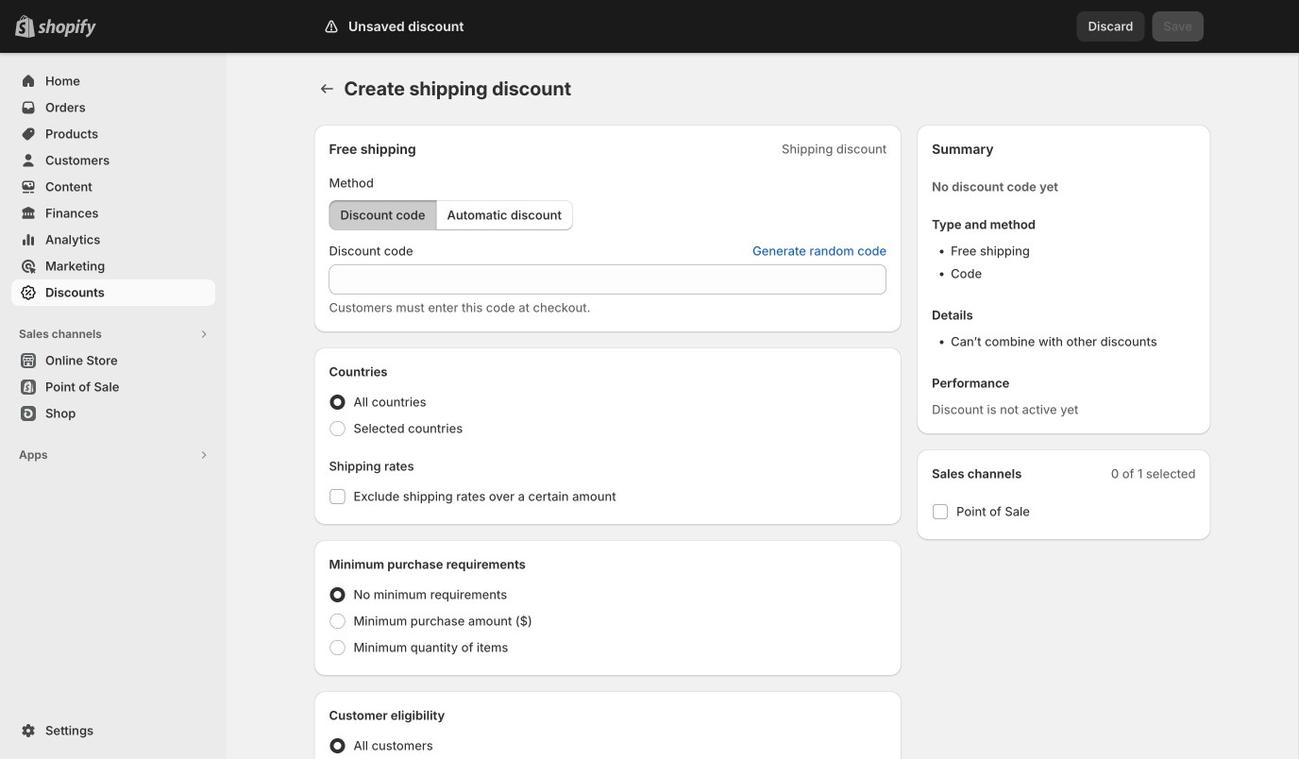 Task type: vqa. For each thing, say whether or not it's contained in the screenshot.
Text Field
yes



Task type: locate. For each thing, give the bounding box(es) containing it.
None text field
[[329, 265, 887, 295]]

shopify image
[[38, 19, 96, 38]]



